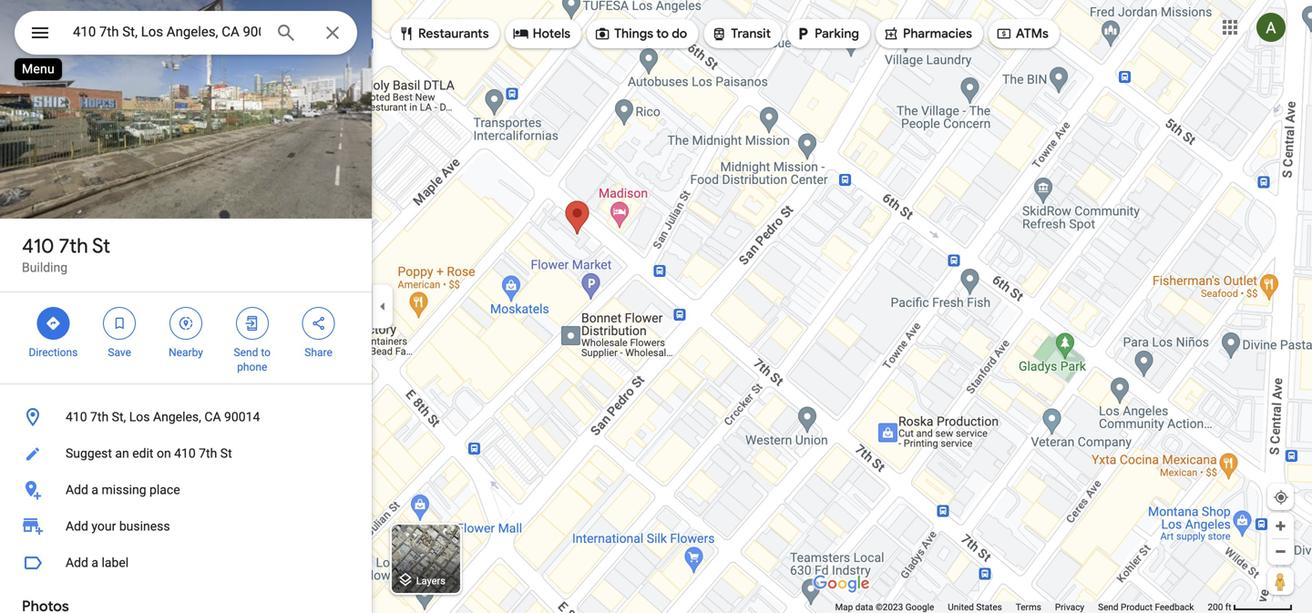 Task type: vqa. For each thing, say whether or not it's contained in the screenshot.


Task type: describe. For each thing, give the bounding box(es) containing it.
feedback
[[1155, 602, 1194, 613]]

actions for 410 7th st region
[[0, 293, 372, 384]]

add for add your business
[[66, 519, 88, 534]]

show street view coverage image
[[1268, 568, 1294, 595]]

your
[[91, 519, 116, 534]]

add a missing place
[[66, 483, 180, 498]]


[[711, 24, 728, 44]]

90014
[[224, 410, 260, 425]]

a for label
[[91, 556, 98, 571]]

 atms
[[996, 24, 1049, 44]]

directions
[[29, 346, 78, 359]]

united states
[[948, 602, 1002, 613]]


[[29, 20, 51, 46]]

share
[[305, 346, 333, 359]]

google account: angela cha  
(angela.cha@adept.ai) image
[[1257, 13, 1286, 42]]

suggest an edit on 410 7th st
[[66, 446, 232, 461]]

map data ©2023 google
[[835, 602, 935, 613]]

send for send product feedback
[[1098, 602, 1119, 613]]

building
[[22, 260, 68, 275]]

states
[[977, 602, 1002, 613]]

200 ft button
[[1208, 602, 1293, 613]]


[[178, 314, 194, 334]]

200
[[1208, 602, 1223, 613]]


[[795, 24, 811, 44]]

add for add a missing place
[[66, 483, 88, 498]]

layers
[[416, 575, 446, 587]]


[[594, 24, 611, 44]]


[[996, 24, 1013, 44]]

angeles,
[[153, 410, 201, 425]]


[[398, 24, 415, 44]]

©2023
[[876, 602, 904, 613]]

send for send to phone
[[234, 346, 258, 359]]

united
[[948, 602, 974, 613]]

edit
[[132, 446, 154, 461]]

none field inside 410 7th st, los angeles, ca 90014 field
[[73, 21, 261, 43]]

410 for st
[[22, 233, 54, 259]]

los
[[129, 410, 150, 425]]

2 vertical spatial 410
[[174, 446, 196, 461]]

footer inside "google maps" element
[[835, 602, 1208, 613]]

ca
[[204, 410, 221, 425]]

on
[[157, 446, 171, 461]]

send product feedback button
[[1098, 602, 1194, 613]]

add for add a label
[[66, 556, 88, 571]]

suggest
[[66, 446, 112, 461]]

2 horizontal spatial 7th
[[199, 446, 217, 461]]

 restaurants
[[398, 24, 489, 44]]

show your location image
[[1273, 489, 1290, 506]]

 things to do
[[594, 24, 688, 44]]

data
[[856, 602, 874, 613]]


[[45, 314, 61, 334]]


[[883, 24, 900, 44]]

add your business link
[[0, 509, 372, 545]]

hotels
[[533, 26, 571, 42]]


[[111, 314, 128, 334]]

united states button
[[948, 602, 1002, 613]]

 button
[[15, 11, 66, 58]]

privacy
[[1055, 602, 1085, 613]]



Task type: locate. For each thing, give the bounding box(es) containing it.
to inside  things to do
[[657, 26, 669, 42]]

footer containing map data ©2023 google
[[835, 602, 1208, 613]]

phone
[[237, 361, 267, 374]]

privacy button
[[1055, 602, 1085, 613]]

send inside button
[[1098, 602, 1119, 613]]

terms button
[[1016, 602, 1042, 613]]

7th inside 410 7th st building
[[59, 233, 88, 259]]

None field
[[73, 21, 261, 43]]


[[513, 24, 529, 44]]

ft
[[1226, 602, 1232, 613]]

2 horizontal spatial 410
[[174, 446, 196, 461]]

1 horizontal spatial send
[[1098, 602, 1119, 613]]

label
[[102, 556, 129, 571]]

7th for st
[[59, 233, 88, 259]]

a inside add a label button
[[91, 556, 98, 571]]

a for missing
[[91, 483, 98, 498]]

google
[[906, 602, 935, 613]]

0 vertical spatial add
[[66, 483, 88, 498]]

410 up the suggest
[[66, 410, 87, 425]]

410 up "building"
[[22, 233, 54, 259]]

to up phone
[[261, 346, 271, 359]]

send product feedback
[[1098, 602, 1194, 613]]

st inside 410 7th st building
[[92, 233, 110, 259]]

2 a from the top
[[91, 556, 98, 571]]

google maps element
[[0, 0, 1313, 613]]

add
[[66, 483, 88, 498], [66, 519, 88, 534], [66, 556, 88, 571]]

a left label
[[91, 556, 98, 571]]

footer
[[835, 602, 1208, 613]]

to inside send to phone
[[261, 346, 271, 359]]

restaurants
[[418, 26, 489, 42]]

add a missing place button
[[0, 472, 372, 509]]

7th for st,
[[90, 410, 109, 425]]

0 horizontal spatial st
[[92, 233, 110, 259]]

business
[[119, 519, 170, 534]]

add a label
[[66, 556, 129, 571]]

1 vertical spatial st
[[220, 446, 232, 461]]

0 horizontal spatial 7th
[[59, 233, 88, 259]]

1 horizontal spatial st
[[220, 446, 232, 461]]

0 vertical spatial a
[[91, 483, 98, 498]]

add down the suggest
[[66, 483, 88, 498]]

7th left the st,
[[90, 410, 109, 425]]

send up phone
[[234, 346, 258, 359]]

1 horizontal spatial 7th
[[90, 410, 109, 425]]

pharmacies
[[903, 26, 972, 42]]

add left 'your'
[[66, 519, 88, 534]]

collapse side panel image
[[373, 297, 393, 317]]

place
[[149, 483, 180, 498]]

things
[[614, 26, 654, 42]]

add your business
[[66, 519, 170, 534]]

410
[[22, 233, 54, 259], [66, 410, 87, 425], [174, 446, 196, 461]]

 hotels
[[513, 24, 571, 44]]

zoom out image
[[1274, 545, 1288, 559]]

200 ft
[[1208, 602, 1232, 613]]

a
[[91, 483, 98, 498], [91, 556, 98, 571]]

a inside 'add a missing place' button
[[91, 483, 98, 498]]

1 vertical spatial add
[[66, 519, 88, 534]]

7th up "building"
[[59, 233, 88, 259]]


[[244, 314, 260, 334]]

send left product
[[1098, 602, 1119, 613]]

2 vertical spatial add
[[66, 556, 88, 571]]

1 horizontal spatial to
[[657, 26, 669, 42]]

st
[[92, 233, 110, 259], [220, 446, 232, 461]]

1 a from the top
[[91, 483, 98, 498]]

zoom in image
[[1274, 520, 1288, 533]]

410 for st,
[[66, 410, 87, 425]]

 pharmacies
[[883, 24, 972, 44]]

0 horizontal spatial to
[[261, 346, 271, 359]]

send
[[234, 346, 258, 359], [1098, 602, 1119, 613]]

7th
[[59, 233, 88, 259], [90, 410, 109, 425], [199, 446, 217, 461]]

 parking
[[795, 24, 859, 44]]

to left do
[[657, 26, 669, 42]]

add a label button
[[0, 545, 372, 582]]

0 horizontal spatial 410
[[22, 233, 54, 259]]

410 7th st main content
[[0, 0, 372, 613]]

410 right on at bottom left
[[174, 446, 196, 461]]

410 7th st, los angeles, ca 90014 button
[[0, 399, 372, 436]]

a left "missing"
[[91, 483, 98, 498]]

2 vertical spatial 7th
[[199, 446, 217, 461]]

2 add from the top
[[66, 519, 88, 534]]

410 7th st, los angeles, ca 90014
[[66, 410, 260, 425]]

send inside send to phone
[[234, 346, 258, 359]]

an
[[115, 446, 129, 461]]

1 add from the top
[[66, 483, 88, 498]]

save
[[108, 346, 131, 359]]

1 horizontal spatial 410
[[66, 410, 87, 425]]

atms
[[1016, 26, 1049, 42]]

410 7th St, Los Angeles, CA 90014 field
[[15, 11, 357, 55]]

410 7th st building
[[22, 233, 110, 275]]

0 vertical spatial send
[[234, 346, 258, 359]]

1 vertical spatial 7th
[[90, 410, 109, 425]]

0 vertical spatial 7th
[[59, 233, 88, 259]]

1 vertical spatial send
[[1098, 602, 1119, 613]]

product
[[1121, 602, 1153, 613]]

do
[[672, 26, 688, 42]]

send to phone
[[234, 346, 271, 374]]

1 vertical spatial a
[[91, 556, 98, 571]]

0 vertical spatial to
[[657, 26, 669, 42]]


[[310, 314, 327, 334]]

0 vertical spatial st
[[92, 233, 110, 259]]

to
[[657, 26, 669, 42], [261, 346, 271, 359]]

suggest an edit on 410 7th st button
[[0, 436, 372, 472]]

st,
[[112, 410, 126, 425]]

1 vertical spatial 410
[[66, 410, 87, 425]]

7th down ca
[[199, 446, 217, 461]]

transit
[[731, 26, 771, 42]]

missing
[[102, 483, 146, 498]]

 search field
[[15, 11, 357, 58]]

3 add from the top
[[66, 556, 88, 571]]

410 inside 410 7th st building
[[22, 233, 54, 259]]

0 horizontal spatial send
[[234, 346, 258, 359]]

0 vertical spatial 410
[[22, 233, 54, 259]]

terms
[[1016, 602, 1042, 613]]

st inside button
[[220, 446, 232, 461]]

map
[[835, 602, 853, 613]]

1 vertical spatial to
[[261, 346, 271, 359]]

nearby
[[169, 346, 203, 359]]

parking
[[815, 26, 859, 42]]

add left label
[[66, 556, 88, 571]]

 transit
[[711, 24, 771, 44]]



